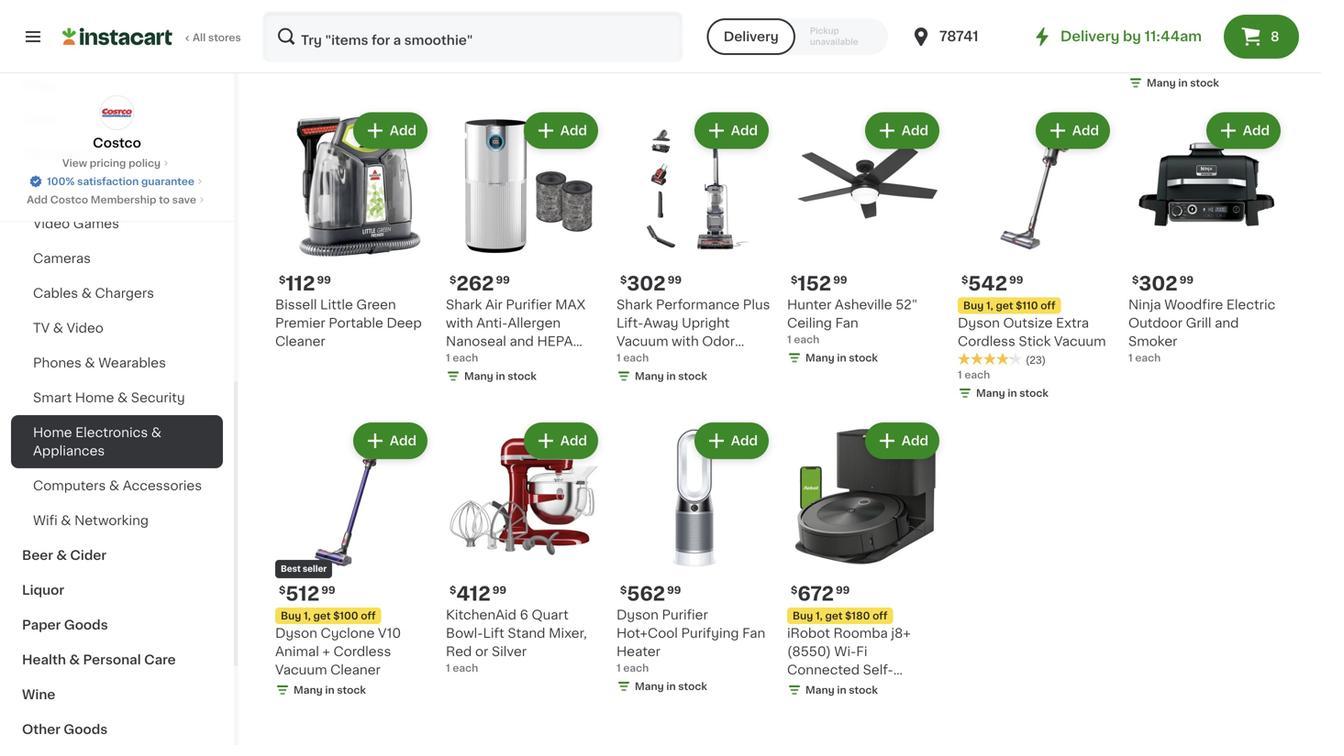 Task type: vqa. For each thing, say whether or not it's contained in the screenshot.
Prices May Vary From Those In Store.
no



Task type: describe. For each thing, give the bounding box(es) containing it.
in down connected
[[837, 686, 847, 696]]

best
[[281, 566, 301, 574]]

0 vertical spatial electronics
[[22, 148, 97, 161]]

shark air purifier max with anti-allergen nanoseal and hepa technology
[[446, 299, 586, 367]]

in inside button
[[1008, 27, 1017, 37]]

pricing
[[90, 158, 126, 168]]

add button for shark performance plus lift-away upright vacuum with odor neutralizer
[[696, 114, 767, 147]]

instacart logo image
[[62, 26, 173, 48]]

upright
[[682, 317, 730, 330]]

product group containing 562
[[617, 419, 773, 698]]

dyson for 542
[[958, 317, 1000, 330]]

each inside "hunter asheville 52" ceiling fan 1 each"
[[794, 335, 820, 345]]

buy 1, get $100 off
[[281, 612, 376, 622]]

shark matrix plus robot vacuum with self- empty hepa base
[[1129, 5, 1282, 55]]

outsize
[[1003, 317, 1053, 330]]

add for shark air purifier max with anti-allergen nanoseal and hepa technology
[[560, 124, 587, 137]]

shark for 262
[[446, 299, 482, 312]]

best seller
[[281, 566, 327, 574]]

stock down dyson purifier hot+cool purifying fan heater 1 each on the bottom of the page
[[678, 682, 707, 692]]

shark for 302
[[617, 299, 653, 312]]

appliances
[[33, 445, 105, 458]]

self- inside irobot roomba j8+ (8550) wi-fi connected self- emptying robot vacuum
[[863, 664, 893, 677]]

add button for hunter asheville 52" ceiling fan
[[867, 114, 938, 147]]

6
[[520, 609, 528, 622]]

add button for bissell little green premier portable deep cleaner
[[355, 114, 426, 147]]

& for wearables
[[85, 357, 95, 370]]

$ 302 99 for shark performance plus lift-away upright vacuum with odor neutralizer
[[620, 274, 682, 294]]

hepa inside shark matrix plus robot vacuum with self- empty hepa base
[[1174, 42, 1210, 55]]

vacuum inside shark performance plus lift-away upright vacuum with odor neutralizer
[[617, 335, 668, 348]]

99 for bissell little green premier portable deep cleaner
[[317, 275, 331, 285]]

electric
[[1227, 299, 1276, 312]]

wi-
[[834, 646, 856, 659]]

in down dyson purifier hot+cool purifying fan heater 1 each on the bottom of the page
[[666, 682, 676, 692]]

chargers
[[95, 287, 154, 300]]

stock down "hunter asheville 52" ceiling fan 1 each"
[[849, 353, 878, 363]]

in down technology
[[496, 372, 505, 382]]

vacuum inside shark matrix plus robot vacuum with self- empty hepa base
[[1129, 23, 1180, 36]]

wearables
[[98, 357, 166, 370]]

games
[[73, 217, 119, 230]]

1 4 ct from the left
[[275, 41, 295, 51]]

buy 1, get $180 off
[[793, 612, 888, 622]]

allergen
[[508, 317, 561, 330]]

add for kitchenaid 6 quart bowl-lift stand mixer, red or silver
[[560, 435, 587, 448]]

cables & chargers
[[33, 287, 154, 300]]

cordless inside dyson outsize extra cordless stick vacuum
[[958, 335, 1016, 348]]

performance
[[656, 299, 740, 312]]

99 for kitchenaid 6 quart bowl-lift stand mixer, red or silver
[[493, 586, 507, 596]]

vacuum inside dyson cyclone v10 animal + cordless vacuum cleaner
[[275, 664, 327, 677]]

hunter asheville 52" ceiling fan 1 each
[[787, 299, 918, 345]]

home electronics & appliances
[[33, 427, 161, 458]]

seller
[[303, 566, 327, 574]]

all
[[193, 33, 206, 43]]

audio link
[[11, 172, 223, 206]]

$ for bissell little green premier portable deep cleaner
[[279, 275, 286, 285]]

100% satisfaction guarantee
[[47, 177, 194, 187]]

99 for ninja woodfire electric outdoor grill and smoker
[[1180, 275, 1194, 285]]

shark inside shark matrix plus robot vacuum with self- empty hepa base
[[1129, 5, 1165, 18]]

liquor link
[[11, 573, 223, 608]]

each down lift-
[[623, 353, 649, 363]]

4 for 3rd 4 ct button from right
[[275, 41, 282, 51]]

premier
[[275, 317, 325, 330]]

purifier inside dyson purifier hot+cool purifying fan heater 1 each
[[662, 609, 708, 622]]

buy 1, get $110 off
[[963, 301, 1056, 311]]

guarantee
[[141, 177, 194, 187]]

service type group
[[707, 18, 888, 55]]

goods for other goods
[[64, 724, 108, 737]]

each inside ninja woodfire electric outdoor grill and smoker 1 each
[[1135, 353, 1161, 363]]

$ 112 99
[[279, 274, 331, 294]]

product group containing 262
[[446, 109, 602, 388]]

stock down dyson cyclone v10 animal + cordless vacuum cleaner
[[337, 686, 366, 696]]

3 4 ct from the left
[[787, 41, 807, 51]]

purifying
[[681, 628, 739, 640]]

plus for performance
[[743, 299, 770, 312]]

& for accessories
[[109, 480, 119, 493]]

goods for paper goods
[[64, 619, 108, 632]]

accessories
[[123, 480, 202, 493]]

stock down (23)
[[1020, 389, 1049, 399]]

fan for 562
[[742, 628, 766, 640]]

beer & cider
[[22, 550, 106, 562]]

each down dyson outsize extra cordless stick vacuum
[[965, 370, 990, 380]]

0 vertical spatial costco
[[93, 137, 141, 150]]

buy for 542
[[963, 301, 984, 311]]

security
[[131, 392, 185, 405]]

1 inside kitchenaid 6 quart bowl-lift stand mixer, red or silver 1 each
[[446, 664, 450, 674]]

kitchenaid
[[446, 609, 517, 622]]

hunter
[[787, 299, 832, 312]]

1 down nanoseal at top
[[446, 353, 450, 363]]

& inside home electronics & appliances
[[151, 427, 161, 440]]

fi
[[856, 646, 868, 659]]

purifier inside shark air purifier max with anti-allergen nanoseal and hepa technology
[[506, 299, 552, 312]]

hepa inside shark air purifier max with anti-allergen nanoseal and hepa technology
[[537, 335, 573, 348]]

wine
[[22, 689, 55, 702]]

1 inside dyson purifier hot+cool purifying fan heater 1 each
[[617, 664, 621, 674]]

$ for hunter asheville 52" ceiling fan
[[791, 275, 798, 285]]

cleaner inside dyson cyclone v10 animal + cordless vacuum cleaner
[[330, 664, 381, 677]]

dyson purifier hot+cool purifying fan heater 1 each
[[617, 609, 766, 674]]

1 down lift-
[[617, 353, 621, 363]]

matrix
[[1168, 5, 1209, 18]]

wifi & networking link
[[11, 504, 223, 539]]

1 ct from the left
[[285, 41, 295, 51]]

& for video
[[53, 322, 63, 335]]

satisfaction
[[77, 177, 139, 187]]

in down 11:44am
[[1178, 78, 1188, 88]]

1 inside ninja woodfire electric outdoor grill and smoker 1 each
[[1129, 353, 1133, 363]]

lift-
[[617, 317, 644, 330]]

v10
[[378, 628, 401, 640]]

99 for shark air purifier max with anti-allergen nanoseal and hepa technology
[[496, 275, 510, 285]]

add button for dyson cyclone v10 animal + cordless vacuum cleaner
[[355, 425, 426, 458]]

3 ct from the left
[[797, 41, 807, 51]]

99 inside $ 512 99
[[321, 586, 335, 596]]

0 vertical spatial home
[[75, 392, 114, 405]]

extra
[[1056, 317, 1089, 330]]

4 for second 4 ct button from right
[[446, 41, 453, 51]]

add for dyson cyclone v10 animal + cordless vacuum cleaner
[[390, 435, 417, 448]]

silver
[[492, 646, 527, 659]]

product group containing 412
[[446, 419, 602, 676]]

heater
[[617, 646, 661, 659]]

base
[[1213, 42, 1246, 55]]

buy for 512
[[281, 612, 301, 622]]

paper goods link
[[11, 608, 223, 643]]

cables & chargers link
[[11, 276, 223, 311]]

$ 302 99 for ninja woodfire electric outdoor grill and smoker
[[1132, 274, 1194, 294]]

3 4 ct button from the left
[[787, 0, 943, 54]]

kitchenaid 6 quart bowl-lift stand mixer, red or silver 1 each
[[446, 609, 587, 674]]

mixer,
[[549, 628, 587, 640]]

& down phones & wearables link
[[117, 392, 128, 405]]

in down +
[[325, 686, 335, 696]]

deep
[[387, 317, 422, 330]]

grill
[[1186, 317, 1212, 330]]

paper goods
[[22, 619, 108, 632]]

delivery by 11:44am link
[[1031, 26, 1202, 48]]

in down neutralizer
[[666, 372, 676, 382]]

product group containing 112
[[275, 109, 431, 351]]

$ inside $ 542 99
[[962, 275, 968, 285]]

dyson inside dyson purifier hot+cool purifying fan heater 1 each
[[617, 609, 659, 622]]

green
[[356, 299, 396, 312]]

home inside home electronics & appliances
[[33, 427, 72, 440]]

99 for dyson purifier hot+cool purifying fan heater
[[667, 586, 681, 596]]

add for dyson outsize extra cordless stick vacuum
[[1072, 124, 1099, 137]]

1 each for 262
[[446, 353, 478, 363]]

computers & accessories link
[[11, 469, 223, 504]]

112
[[286, 274, 315, 294]]

302 for ninja woodfire electric outdoor grill and smoker
[[1139, 274, 1178, 294]]

2 4 ct from the left
[[446, 41, 466, 51]]

other goods
[[22, 724, 108, 737]]

& for personal
[[69, 654, 80, 667]]

beer & cider link
[[11, 539, 223, 573]]

little
[[320, 299, 353, 312]]

$ for shark air purifier max with anti-allergen nanoseal and hepa technology
[[450, 275, 456, 285]]

and inside ninja woodfire electric outdoor grill and smoker 1 each
[[1215, 317, 1239, 330]]

add button for irobot roomba j8+ (8550) wi-fi connected self- emptying robot vacuum
[[867, 425, 938, 458]]

personal
[[83, 654, 141, 667]]

each inside dyson purifier hot+cool purifying fan heater 1 each
[[623, 664, 649, 674]]

add costco membership to save
[[27, 195, 196, 205]]

floral
[[22, 113, 59, 126]]

2 horizontal spatial 1 each
[[958, 370, 990, 380]]

with inside shark performance plus lift-away upright vacuum with odor neutralizer
[[672, 335, 699, 348]]

100%
[[47, 177, 75, 187]]

policy
[[129, 158, 161, 168]]

add button for shark air purifier max with anti-allergen nanoseal and hepa technology
[[526, 114, 596, 147]]

99 for shark performance plus lift-away upright vacuum with odor neutralizer
[[668, 275, 682, 285]]

view
[[62, 158, 87, 168]]

audio
[[33, 183, 70, 195]]

plus for matrix
[[1212, 5, 1239, 18]]

bowl-
[[446, 628, 483, 640]]

robot inside irobot roomba j8+ (8550) wi-fi connected self- emptying robot vacuum
[[853, 683, 892, 696]]

many in stock button
[[958, 0, 1114, 43]]

air
[[485, 299, 503, 312]]

0 horizontal spatial costco
[[50, 195, 88, 205]]

stores
[[208, 33, 241, 43]]

1, for 542
[[986, 301, 994, 311]]

j8+
[[891, 628, 911, 640]]

get for 672
[[825, 612, 843, 622]]

52"
[[896, 299, 918, 312]]

delivery button
[[707, 18, 795, 55]]

stock down 'odor'
[[678, 372, 707, 382]]

wine link
[[11, 678, 223, 713]]



Task type: locate. For each thing, give the bounding box(es) containing it.
1 horizontal spatial $ 302 99
[[1132, 274, 1194, 294]]

purifier up allergen
[[506, 299, 552, 312]]

1 each down lift-
[[617, 353, 649, 363]]

& right the tv
[[53, 322, 63, 335]]

delivery by 11:44am
[[1061, 30, 1202, 43]]

cordless down cyclone
[[334, 646, 391, 659]]

99 inside $ 262 99
[[496, 275, 510, 285]]

& for networking
[[61, 515, 71, 528]]

0 horizontal spatial off
[[361, 612, 376, 622]]

1 vertical spatial and
[[510, 335, 534, 348]]

$ inside the $ 562 99
[[620, 586, 627, 596]]

self- inside shark matrix plus robot vacuum with self- empty hepa base
[[1214, 23, 1245, 36]]

costco link
[[93, 95, 141, 152]]

0 horizontal spatial 1 each
[[446, 353, 478, 363]]

in down dyson outsize extra cordless stick vacuum
[[1008, 389, 1017, 399]]

1 horizontal spatial off
[[873, 612, 888, 622]]

0 horizontal spatial home
[[33, 427, 72, 440]]

$ 672 99
[[791, 585, 850, 604]]

$ 302 99
[[620, 274, 682, 294], [1132, 274, 1194, 294]]

add for shark performance plus lift-away upright vacuum with odor neutralizer
[[731, 124, 758, 137]]

& inside "link"
[[81, 287, 92, 300]]

& right 'cables'
[[81, 287, 92, 300]]

product group containing 672
[[787, 419, 943, 714]]

get for 542
[[996, 301, 1013, 311]]

0 horizontal spatial shark
[[446, 299, 482, 312]]

home electronics & appliances link
[[11, 416, 223, 469]]

add button for ninja woodfire electric outdoor grill and smoker
[[1208, 114, 1279, 147]]

1,
[[986, 301, 994, 311], [304, 612, 311, 622], [816, 612, 823, 622]]

1 horizontal spatial shark
[[617, 299, 653, 312]]

2 horizontal spatial 1,
[[986, 301, 994, 311]]

health & personal care
[[22, 654, 176, 667]]

product group containing 512
[[275, 419, 431, 702]]

$ 262 99
[[450, 274, 510, 294]]

2 302 from the left
[[1139, 274, 1178, 294]]

0 horizontal spatial hepa
[[537, 335, 573, 348]]

add costco membership to save link
[[27, 193, 207, 207]]

0 horizontal spatial fan
[[742, 628, 766, 640]]

0 vertical spatial goods
[[64, 619, 108, 632]]

1 4 ct button from the left
[[275, 0, 431, 54]]

99 right 152
[[833, 275, 847, 285]]

11:44am
[[1145, 30, 1202, 43]]

1 horizontal spatial ct
[[455, 41, 466, 51]]

hot+cool
[[617, 628, 678, 640]]

& right health
[[69, 654, 80, 667]]

view pricing policy
[[62, 158, 161, 168]]

shark up by
[[1129, 5, 1165, 18]]

1 horizontal spatial with
[[672, 335, 699, 348]]

2 horizontal spatial ct
[[797, 41, 807, 51]]

goods inside "link"
[[64, 724, 108, 737]]

$ inside $ 112 99
[[279, 275, 286, 285]]

99 up buy 1, get $110 off
[[1009, 275, 1023, 285]]

1 vertical spatial hepa
[[537, 335, 573, 348]]

cleaner
[[275, 335, 325, 348], [330, 664, 381, 677]]

vacuum inside irobot roomba j8+ (8550) wi-fi connected self- emptying robot vacuum
[[787, 701, 839, 714]]

tv & video
[[33, 322, 104, 335]]

$ inside $ 152 99
[[791, 275, 798, 285]]

1 horizontal spatial 1,
[[816, 612, 823, 622]]

2 horizontal spatial 4 ct
[[787, 41, 807, 51]]

99
[[317, 275, 331, 285], [496, 275, 510, 285], [668, 275, 682, 285], [833, 275, 847, 285], [1009, 275, 1023, 285], [1180, 275, 1194, 285], [321, 586, 335, 596], [493, 586, 507, 596], [667, 586, 681, 596], [836, 586, 850, 596]]

off for 672
[[873, 612, 888, 622]]

1 vertical spatial plus
[[743, 299, 770, 312]]

0 horizontal spatial get
[[313, 612, 331, 622]]

$ inside $ 512 99
[[279, 586, 286, 596]]

0 horizontal spatial 4
[[275, 41, 282, 51]]

in down "hunter asheville 52" ceiling fan 1 each"
[[837, 353, 847, 363]]

membership
[[91, 195, 156, 205]]

1 vertical spatial purifier
[[662, 609, 708, 622]]

buy for 672
[[793, 612, 813, 622]]

purifier up the purifying
[[662, 609, 708, 622]]

with down 'upright' at right
[[672, 335, 699, 348]]

delivery for delivery
[[724, 30, 779, 43]]

1, for 512
[[304, 612, 311, 622]]

1 vertical spatial with
[[446, 317, 473, 330]]

shark down 262
[[446, 299, 482, 312]]

stock down base
[[1190, 78, 1219, 88]]

0 vertical spatial dyson
[[958, 317, 1000, 330]]

to
[[159, 195, 170, 205]]

1 horizontal spatial buy
[[793, 612, 813, 622]]

lift
[[483, 628, 504, 640]]

each inside kitchenaid 6 quart bowl-lift stand mixer, red or silver 1 each
[[453, 664, 478, 674]]

99 inside $ 672 99
[[836, 586, 850, 596]]

baby
[[22, 78, 56, 91]]

1 horizontal spatial 4 ct
[[446, 41, 466, 51]]

99 inside $ 112 99
[[317, 275, 331, 285]]

1, down $ 512 99
[[304, 612, 311, 622]]

max
[[555, 299, 586, 312]]

2 horizontal spatial get
[[996, 301, 1013, 311]]

add for irobot roomba j8+ (8550) wi-fi connected self- emptying robot vacuum
[[902, 435, 929, 448]]

neutralizer
[[617, 354, 687, 367]]

add button for kitchenaid 6 quart bowl-lift stand mixer, red or silver
[[526, 425, 596, 458]]

1 vertical spatial dyson
[[617, 609, 659, 622]]

electronics up 100%
[[22, 148, 97, 161]]

0 vertical spatial hepa
[[1174, 42, 1210, 55]]

product group
[[275, 109, 431, 351], [446, 109, 602, 388], [617, 109, 773, 388], [787, 109, 943, 369], [958, 109, 1114, 405], [1129, 109, 1285, 366], [275, 419, 431, 702], [446, 419, 602, 676], [617, 419, 773, 698], [787, 419, 943, 714]]

$ inside $ 672 99
[[791, 586, 798, 596]]

1 vertical spatial robot
[[853, 683, 892, 696]]

video down cables & chargers
[[67, 322, 104, 335]]

plus left the hunter
[[743, 299, 770, 312]]

add for ninja woodfire electric outdoor grill and smoker
[[1243, 124, 1270, 137]]

& right beer at bottom left
[[56, 550, 67, 562]]

emptying
[[787, 683, 849, 696]]

cordless down buy 1, get $110 off
[[958, 335, 1016, 348]]

self-
[[1214, 23, 1245, 36], [863, 664, 893, 677]]

hepa down allergen
[[537, 335, 573, 348]]

1 horizontal spatial home
[[75, 392, 114, 405]]

add for hunter asheville 52" ceiling fan
[[902, 124, 929, 137]]

dyson for 512
[[275, 628, 317, 640]]

1, down 542
[[986, 301, 994, 311]]

electronics inside home electronics & appliances
[[75, 427, 148, 440]]

2 goods from the top
[[64, 724, 108, 737]]

1, up irobot
[[816, 612, 823, 622]]

0 vertical spatial with
[[1184, 23, 1211, 36]]

152
[[798, 274, 832, 294]]

302 up the away
[[627, 274, 666, 294]]

fan for 152
[[835, 317, 859, 330]]

vacuum down extra
[[1054, 335, 1106, 348]]

get left $110
[[996, 301, 1013, 311]]

care
[[144, 654, 176, 667]]

off
[[1041, 301, 1056, 311], [361, 612, 376, 622], [873, 612, 888, 622]]

1 horizontal spatial cordless
[[958, 335, 1016, 348]]

0 vertical spatial self-
[[1214, 23, 1245, 36]]

electronics
[[22, 148, 97, 161], [75, 427, 148, 440]]

nanoseal
[[446, 335, 506, 348]]

robot inside shark matrix plus robot vacuum with self- empty hepa base
[[1242, 5, 1282, 18]]

0 vertical spatial purifier
[[506, 299, 552, 312]]

ceiling
[[787, 317, 832, 330]]

home up appliances
[[33, 427, 72, 440]]

goods up health & personal care at the left bottom of the page
[[64, 619, 108, 632]]

8 button
[[1224, 15, 1299, 59]]

2 horizontal spatial with
[[1184, 23, 1211, 36]]

$ for ninja woodfire electric outdoor grill and smoker
[[1132, 275, 1139, 285]]

hepa
[[1174, 42, 1210, 55], [537, 335, 573, 348]]

shark inside shark performance plus lift-away upright vacuum with odor neutralizer
[[617, 299, 653, 312]]

vacuum down animal on the bottom of the page
[[275, 664, 327, 677]]

1 horizontal spatial 1 each
[[617, 353, 649, 363]]

1 vertical spatial cordless
[[334, 646, 391, 659]]

cleaner down cyclone
[[330, 664, 381, 677]]

each down the ceiling
[[794, 335, 820, 345]]

2 horizontal spatial 4
[[787, 41, 794, 51]]

2 $ 302 99 from the left
[[1132, 274, 1194, 294]]

0 vertical spatial fan
[[835, 317, 859, 330]]

$ for dyson purifier hot+cool purifying fan heater
[[620, 586, 627, 596]]

1 vertical spatial costco
[[50, 195, 88, 205]]

fan inside dyson purifier hot+cool purifying fan heater 1 each
[[742, 628, 766, 640]]

0 vertical spatial cordless
[[958, 335, 1016, 348]]

shark performance plus lift-away upright vacuum with odor neutralizer
[[617, 299, 770, 367]]

tv & video link
[[11, 311, 223, 346]]

1 vertical spatial self-
[[863, 664, 893, 677]]

networking
[[74, 515, 149, 528]]

0 vertical spatial robot
[[1242, 5, 1282, 18]]

shark up lift-
[[617, 299, 653, 312]]

$ 542 99
[[962, 274, 1023, 294]]

0 horizontal spatial buy
[[281, 612, 301, 622]]

0 horizontal spatial 4 ct button
[[275, 0, 431, 54]]

fan right the purifying
[[742, 628, 766, 640]]

1 horizontal spatial robot
[[1242, 5, 1282, 18]]

1 down the smoker
[[1129, 353, 1133, 363]]

robot up 8
[[1242, 5, 1282, 18]]

plus inside shark matrix plus robot vacuum with self- empty hepa base
[[1212, 5, 1239, 18]]

$180
[[845, 612, 870, 622]]

stock
[[1020, 27, 1049, 37], [1190, 78, 1219, 88], [849, 353, 878, 363], [508, 372, 537, 382], [678, 372, 707, 382], [1020, 389, 1049, 399], [678, 682, 707, 692], [337, 686, 366, 696], [849, 686, 878, 696]]

off for 512
[[361, 612, 376, 622]]

0 vertical spatial and
[[1215, 317, 1239, 330]]

each down red
[[453, 664, 478, 674]]

product group containing 152
[[787, 109, 943, 369]]

buy down 542
[[963, 301, 984, 311]]

costco down 100%
[[50, 195, 88, 205]]

0 horizontal spatial cleaner
[[275, 335, 325, 348]]

1 inside "hunter asheville 52" ceiling fan 1 each"
[[787, 335, 792, 345]]

99 right 412
[[493, 586, 507, 596]]

paper
[[22, 619, 61, 632]]

dyson inside dyson outsize extra cordless stick vacuum
[[958, 317, 1000, 330]]

302 for shark performance plus lift-away upright vacuum with odor neutralizer
[[627, 274, 666, 294]]

$ 302 99 up the away
[[620, 274, 682, 294]]

irobot
[[787, 628, 830, 640]]

off right $100 in the bottom left of the page
[[361, 612, 376, 622]]

add button for dyson purifier hot+cool purifying fan heater
[[696, 425, 767, 458]]

costco up view pricing policy link
[[93, 137, 141, 150]]

with inside shark matrix plus robot vacuum with self- empty hepa base
[[1184, 23, 1211, 36]]

★★★★★
[[958, 353, 1022, 366], [958, 353, 1022, 366]]

odor
[[702, 335, 735, 348]]

99 for hunter asheville 52" ceiling fan
[[833, 275, 847, 285]]

1 horizontal spatial fan
[[835, 317, 859, 330]]

robot
[[1242, 5, 1282, 18], [853, 683, 892, 696]]

get left $100 in the bottom left of the page
[[313, 612, 331, 622]]

costco logo image
[[100, 95, 134, 130]]

goods
[[64, 619, 108, 632], [64, 724, 108, 737]]

beer
[[22, 550, 53, 562]]

0 horizontal spatial ct
[[285, 41, 295, 51]]

99 inside $ 412 99
[[493, 586, 507, 596]]

1 vertical spatial cleaner
[[330, 664, 381, 677]]

health & personal care link
[[11, 643, 223, 678]]

many in stock
[[976, 27, 1049, 37], [1147, 78, 1219, 88], [806, 353, 878, 363], [464, 372, 537, 382], [635, 372, 707, 382], [976, 389, 1049, 399], [635, 682, 707, 692], [294, 686, 366, 696], [806, 686, 878, 696]]

99 up buy 1, get $180 off
[[836, 586, 850, 596]]

0 horizontal spatial and
[[510, 335, 534, 348]]

save
[[172, 195, 196, 205]]

2 horizontal spatial 4 ct button
[[787, 0, 943, 54]]

2 4 from the left
[[446, 41, 453, 51]]

$ inside $ 412 99
[[450, 586, 456, 596]]

off for 542
[[1041, 301, 1056, 311]]

vacuum inside dyson outsize extra cordless stick vacuum
[[1054, 335, 1106, 348]]

0 horizontal spatial self-
[[863, 664, 893, 677]]

Search field
[[264, 13, 681, 61]]

product group containing 542
[[958, 109, 1114, 405]]

many inside button
[[976, 27, 1005, 37]]

dyson down buy 1, get $110 off
[[958, 317, 1000, 330]]

1 down red
[[446, 664, 450, 674]]

many in stock inside many in stock button
[[976, 27, 1049, 37]]

2 horizontal spatial dyson
[[958, 317, 1000, 330]]

buy down 512
[[281, 612, 301, 622]]

buy up irobot
[[793, 612, 813, 622]]

and right grill
[[1215, 317, 1239, 330]]

with inside shark air purifier max with anti-allergen nanoseal and hepa technology
[[446, 317, 473, 330]]

dyson outsize extra cordless stick vacuum
[[958, 317, 1106, 348]]

& down security
[[151, 427, 161, 440]]

away
[[644, 317, 679, 330]]

0 horizontal spatial 302
[[627, 274, 666, 294]]

& for chargers
[[81, 287, 92, 300]]

2 vertical spatial with
[[672, 335, 699, 348]]

& right wifi
[[61, 515, 71, 528]]

99 down the seller on the bottom left of page
[[321, 586, 335, 596]]

0 horizontal spatial purifier
[[506, 299, 552, 312]]

or
[[475, 646, 488, 659]]

with up nanoseal at top
[[446, 317, 473, 330]]

plus
[[1212, 5, 1239, 18], [743, 299, 770, 312]]

stock inside button
[[1020, 27, 1049, 37]]

each
[[794, 335, 820, 345], [453, 353, 478, 363], [623, 353, 649, 363], [1135, 353, 1161, 363], [965, 370, 990, 380], [453, 664, 478, 674], [623, 664, 649, 674]]

2 vertical spatial dyson
[[275, 628, 317, 640]]

(23)
[[1026, 356, 1046, 366]]

(8550)
[[787, 646, 831, 659]]

0 vertical spatial video
[[33, 217, 70, 230]]

1 down the ceiling
[[787, 335, 792, 345]]

99 inside $ 152 99
[[833, 275, 847, 285]]

vacuum up empty
[[1129, 23, 1180, 36]]

0 vertical spatial plus
[[1212, 5, 1239, 18]]

dyson up hot+cool
[[617, 609, 659, 622]]

stock down technology
[[508, 372, 537, 382]]

phones
[[33, 357, 82, 370]]

1 each down nanoseal at top
[[446, 353, 478, 363]]

and inside shark air purifier max with anti-allergen nanoseal and hepa technology
[[510, 335, 534, 348]]

0 vertical spatial cleaner
[[275, 335, 325, 348]]

anti-
[[476, 317, 508, 330]]

2 ct from the left
[[455, 41, 466, 51]]

1 vertical spatial fan
[[742, 628, 766, 640]]

1 down dyson outsize extra cordless stick vacuum
[[958, 370, 962, 380]]

1 horizontal spatial get
[[825, 612, 843, 622]]

add for bissell little green premier portable deep cleaner
[[390, 124, 417, 137]]

$ inside $ 262 99
[[450, 275, 456, 285]]

video down audio
[[33, 217, 70, 230]]

in right "78741"
[[1008, 27, 1017, 37]]

stick
[[1019, 335, 1051, 348]]

floral link
[[11, 102, 223, 137]]

4 for third 4 ct button
[[787, 41, 794, 51]]

0 horizontal spatial robot
[[853, 683, 892, 696]]

1 horizontal spatial 302
[[1139, 274, 1178, 294]]

1, for 672
[[816, 612, 823, 622]]

self- down fi at the bottom right of the page
[[863, 664, 893, 677]]

each down heater
[[623, 664, 649, 674]]

1 vertical spatial electronics
[[75, 427, 148, 440]]

each down nanoseal at top
[[453, 353, 478, 363]]

fan inside "hunter asheville 52" ceiling fan 1 each"
[[835, 317, 859, 330]]

1 horizontal spatial costco
[[93, 137, 141, 150]]

dyson up animal on the bottom of the page
[[275, 628, 317, 640]]

1
[[787, 335, 792, 345], [446, 353, 450, 363], [617, 353, 621, 363], [1129, 353, 1133, 363], [958, 370, 962, 380], [446, 664, 450, 674], [617, 664, 621, 674]]

plus inside shark performance plus lift-away upright vacuum with odor neutralizer
[[743, 299, 770, 312]]

off right $180
[[873, 612, 888, 622]]

add
[[390, 124, 417, 137], [560, 124, 587, 137], [731, 124, 758, 137], [902, 124, 929, 137], [1072, 124, 1099, 137], [1243, 124, 1270, 137], [27, 195, 48, 205], [390, 435, 417, 448], [560, 435, 587, 448], [731, 435, 758, 448], [902, 435, 929, 448]]

0 horizontal spatial with
[[446, 317, 473, 330]]

1 horizontal spatial hepa
[[1174, 42, 1210, 55]]

0 horizontal spatial dyson
[[275, 628, 317, 640]]

1 horizontal spatial self-
[[1214, 23, 1245, 36]]

vacuum down emptying
[[787, 701, 839, 714]]

off right $110
[[1041, 301, 1056, 311]]

99 up performance
[[668, 275, 682, 285]]

cleaner inside bissell little green premier portable deep cleaner
[[275, 335, 325, 348]]

quart
[[532, 609, 569, 622]]

smart home & security link
[[11, 381, 223, 416]]

562
[[627, 585, 665, 604]]

1 each down dyson outsize extra cordless stick vacuum
[[958, 370, 990, 380]]

woodfire
[[1165, 299, 1223, 312]]

cordless inside dyson cyclone v10 animal + cordless vacuum cleaner
[[334, 646, 391, 659]]

vacuum up neutralizer
[[617, 335, 668, 348]]

1 vertical spatial home
[[33, 427, 72, 440]]

with down matrix
[[1184, 23, 1211, 36]]

and
[[1215, 317, 1239, 330], [510, 335, 534, 348]]

1 horizontal spatial purifier
[[662, 609, 708, 622]]

robot down fi at the bottom right of the page
[[853, 683, 892, 696]]

get for 512
[[313, 612, 331, 622]]

412
[[456, 585, 491, 604]]

1 each for 302
[[617, 353, 649, 363]]

78741 button
[[910, 11, 1020, 62]]

smart home & security
[[33, 392, 185, 405]]

1 horizontal spatial and
[[1215, 317, 1239, 330]]

1 goods from the top
[[64, 619, 108, 632]]

& up networking
[[109, 480, 119, 493]]

1 horizontal spatial delivery
[[1061, 30, 1120, 43]]

1 horizontal spatial dyson
[[617, 609, 659, 622]]

1 $ 302 99 from the left
[[620, 274, 682, 294]]

1 302 from the left
[[627, 274, 666, 294]]

stock right "78741"
[[1020, 27, 1049, 37]]

each down the smoker
[[1135, 353, 1161, 363]]

$ 302 99 up the ninja
[[1132, 274, 1194, 294]]

0 horizontal spatial 1,
[[304, 612, 311, 622]]

0 horizontal spatial plus
[[743, 299, 770, 312]]

1 down heater
[[617, 664, 621, 674]]

ninja
[[1129, 299, 1161, 312]]

red
[[446, 646, 472, 659]]

2 horizontal spatial shark
[[1129, 5, 1165, 18]]

2 4 ct button from the left
[[446, 0, 602, 54]]

1 vertical spatial goods
[[64, 724, 108, 737]]

1 horizontal spatial plus
[[1212, 5, 1239, 18]]

0 horizontal spatial delivery
[[724, 30, 779, 43]]

with
[[1184, 23, 1211, 36], [446, 317, 473, 330], [672, 335, 699, 348]]

4 ct button
[[275, 0, 431, 54], [446, 0, 602, 54], [787, 0, 943, 54]]

0 horizontal spatial cordless
[[334, 646, 391, 659]]

cameras link
[[11, 241, 223, 276]]

1 horizontal spatial cleaner
[[330, 664, 381, 677]]

99 right '562'
[[667, 586, 681, 596]]

$ for shark performance plus lift-away upright vacuum with odor neutralizer
[[620, 275, 627, 285]]

goods right the other
[[64, 724, 108, 737]]

$ for kitchenaid 6 quart bowl-lift stand mixer, red or silver
[[450, 586, 456, 596]]

302
[[627, 274, 666, 294], [1139, 274, 1178, 294]]

2 horizontal spatial off
[[1041, 301, 1056, 311]]

and down allergen
[[510, 335, 534, 348]]

& for cider
[[56, 550, 67, 562]]

delivery inside button
[[724, 30, 779, 43]]

delivery for delivery by 11:44am
[[1061, 30, 1120, 43]]

99 inside $ 542 99
[[1009, 275, 1023, 285]]

cleaner down premier
[[275, 335, 325, 348]]

1 4 from the left
[[275, 41, 282, 51]]

asheville
[[835, 299, 892, 312]]

3 4 from the left
[[787, 41, 794, 51]]

99 inside the $ 562 99
[[667, 586, 681, 596]]

99 up air
[[496, 275, 510, 285]]

add button for dyson outsize extra cordless stick vacuum
[[1038, 114, 1108, 147]]

dyson
[[958, 317, 1000, 330], [617, 609, 659, 622], [275, 628, 317, 640]]

get left $180
[[825, 612, 843, 622]]

0 horizontal spatial $ 302 99
[[620, 274, 682, 294]]

& right phones
[[85, 357, 95, 370]]

buy
[[963, 301, 984, 311], [281, 612, 301, 622], [793, 612, 813, 622]]

None search field
[[262, 11, 683, 62]]

1 vertical spatial video
[[67, 322, 104, 335]]

add for dyson purifier hot+cool purifying fan heater
[[731, 435, 758, 448]]

shark inside shark air purifier max with anti-allergen nanoseal and hepa technology
[[446, 299, 482, 312]]

dyson inside dyson cyclone v10 animal + cordless vacuum cleaner
[[275, 628, 317, 640]]

dyson cyclone v10 animal + cordless vacuum cleaner
[[275, 628, 401, 677]]

fan
[[835, 317, 859, 330], [742, 628, 766, 640]]

1 horizontal spatial 4
[[446, 41, 453, 51]]

wifi
[[33, 515, 58, 528]]

2 horizontal spatial buy
[[963, 301, 984, 311]]

other
[[22, 724, 60, 737]]

0 horizontal spatial 4 ct
[[275, 41, 295, 51]]

1 horizontal spatial 4 ct button
[[446, 0, 602, 54]]

empty
[[1129, 42, 1171, 55]]

stock down fi at the bottom right of the page
[[849, 686, 878, 696]]



